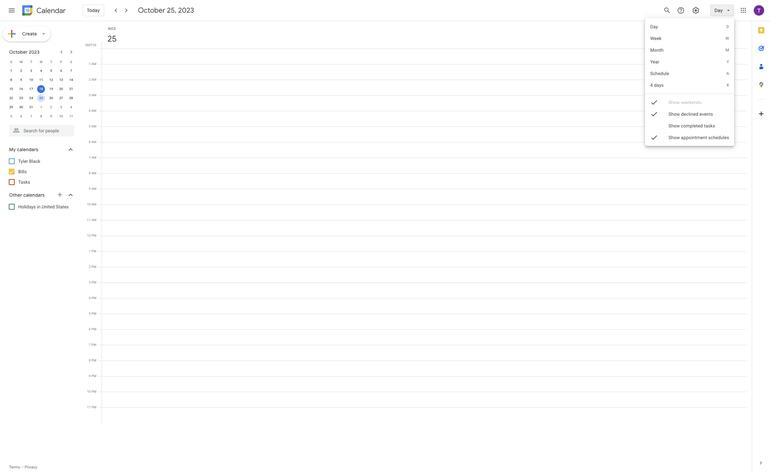 Task type: vqa. For each thing, say whether or not it's contained in the screenshot.
NOTIFY 30 MINUTES BEFORE
no



Task type: locate. For each thing, give the bounding box(es) containing it.
calendars up in
[[23, 192, 45, 198]]

1 horizontal spatial m
[[726, 48, 730, 52]]

9 up 16
[[20, 78, 22, 82]]

4 left days
[[651, 83, 653, 88]]

calendar element
[[21, 4, 66, 18]]

6 up 7 pm
[[89, 328, 91, 332]]

1 horizontal spatial s
[[70, 60, 72, 64]]

4 show from the top
[[669, 135, 680, 140]]

week menu item
[[645, 33, 735, 44]]

6 down 30 element
[[20, 115, 22, 118]]

0 horizontal spatial day
[[651, 24, 658, 29]]

t
[[30, 60, 32, 64], [50, 60, 52, 64]]

7 am from the top
[[91, 156, 96, 160]]

5 down 29 element
[[10, 115, 12, 118]]

15 element
[[7, 85, 15, 93]]

3 check from the top
[[651, 134, 658, 142]]

12 inside row
[[49, 78, 53, 82]]

6 up 7 am
[[89, 140, 91, 144]]

4 am from the top
[[91, 109, 96, 113]]

am for 1 am
[[91, 62, 96, 66]]

12 for 12
[[49, 78, 53, 82]]

29
[[9, 106, 13, 109]]

8 down november 1 element
[[40, 115, 42, 118]]

day right settings menu image
[[715, 7, 723, 13]]

9 pm from the top
[[92, 359, 96, 363]]

calendars up tyler black
[[17, 147, 38, 153]]

1 check from the top
[[651, 99, 658, 107]]

1 vertical spatial 12
[[87, 234, 91, 238]]

10 for 10 pm
[[87, 391, 91, 394]]

row
[[99, 49, 747, 424], [6, 57, 76, 66], [6, 66, 76, 76], [6, 76, 76, 85], [6, 85, 76, 94], [6, 94, 76, 103], [6, 103, 76, 112], [6, 112, 76, 121]]

check checkbox item down weekends
[[645, 108, 735, 120]]

5 am from the top
[[91, 125, 96, 128]]

12 inside 25 grid
[[87, 234, 91, 238]]

3 am from the top
[[91, 93, 96, 97]]

6 pm
[[89, 328, 96, 332]]

0 vertical spatial 12
[[49, 78, 53, 82]]

5 down the 4 pm
[[89, 312, 91, 316]]

25 down wed
[[107, 34, 116, 44]]

privacy
[[25, 466, 37, 470]]

11 down 10 pm
[[87, 406, 91, 410]]

pm
[[92, 234, 96, 238], [92, 250, 96, 253], [92, 265, 96, 269], [92, 281, 96, 285], [92, 297, 96, 300], [92, 312, 96, 316], [92, 328, 96, 332], [92, 344, 96, 347], [92, 359, 96, 363], [92, 375, 96, 378], [92, 391, 96, 394], [92, 406, 96, 410]]

10 pm from the top
[[92, 375, 96, 378]]

12 down 11 am
[[87, 234, 91, 238]]

m inside menu item
[[726, 48, 730, 52]]

10 up 17
[[29, 78, 33, 82]]

25
[[107, 34, 116, 44], [39, 96, 43, 100]]

8 am from the top
[[91, 172, 96, 175]]

10 up 11 pm
[[87, 391, 91, 394]]

pm down 10 pm
[[92, 406, 96, 410]]

m for s
[[20, 60, 23, 64]]

0 vertical spatial october
[[138, 6, 165, 15]]

am for 5 am
[[91, 125, 96, 128]]

0 horizontal spatial october
[[9, 49, 28, 55]]

1 am from the top
[[91, 62, 96, 66]]

show left declined
[[669, 112, 680, 117]]

appointment
[[681, 135, 708, 140]]

day menu item
[[645, 21, 735, 33]]

11 for 11 pm
[[87, 406, 91, 410]]

4 down 28 element
[[70, 106, 72, 109]]

4 inside 4 days menu item
[[651, 83, 653, 88]]

1 for 1 am
[[89, 62, 91, 66]]

1 show from the top
[[669, 100, 680, 105]]

pm up 9 pm
[[92, 359, 96, 363]]

14
[[69, 78, 73, 82]]

1 horizontal spatial october
[[138, 6, 165, 15]]

12 pm from the top
[[92, 406, 96, 410]]

november 10 element
[[57, 113, 65, 121]]

cell
[[102, 49, 747, 424]]

october
[[138, 6, 165, 15], [9, 49, 28, 55]]

8 up "15"
[[10, 78, 12, 82]]

settings menu image
[[693, 7, 700, 14]]

day up 'week'
[[651, 24, 658, 29]]

2 up the 3 am
[[89, 78, 91, 81]]

w up 11 "element"
[[40, 60, 43, 64]]

wednesday, october 25 element
[[105, 32, 120, 47]]

w
[[726, 36, 730, 41], [40, 60, 43, 64]]

2 up 3 pm
[[89, 265, 91, 269]]

show
[[669, 100, 680, 105], [669, 112, 680, 117], [669, 123, 680, 129], [669, 135, 680, 140]]

0 horizontal spatial t
[[30, 60, 32, 64]]

pm up 1 pm
[[92, 234, 96, 238]]

11 inside 11 "element"
[[39, 78, 43, 82]]

am up 8 am
[[91, 156, 96, 160]]

8 down 7 pm
[[89, 359, 91, 363]]

0 horizontal spatial w
[[40, 60, 43, 64]]

am up 12 pm
[[91, 219, 96, 222]]

7 down 31 element
[[30, 115, 32, 118]]

calendars inside dropdown button
[[23, 192, 45, 198]]

y
[[727, 60, 730, 64]]

31 element
[[27, 104, 35, 111]]

1 pm from the top
[[92, 234, 96, 238]]

11 am from the top
[[91, 219, 96, 222]]

am for 7 am
[[91, 156, 96, 160]]

row containing 22
[[6, 94, 76, 103]]

m for month
[[726, 48, 730, 52]]

pm up 2 pm
[[92, 250, 96, 253]]

0 vertical spatial w
[[726, 36, 730, 41]]

1 horizontal spatial day
[[715, 7, 723, 13]]

other calendars
[[9, 192, 45, 198]]

row containing 29
[[6, 103, 76, 112]]

9 up 10 am
[[89, 187, 91, 191]]

am for 8 am
[[91, 172, 96, 175]]

pm up the 4 pm
[[92, 281, 96, 285]]

2 check checkbox item from the top
[[645, 108, 735, 120]]

show left appointment
[[669, 135, 680, 140]]

26 element
[[47, 94, 55, 102]]

2
[[20, 69, 22, 73], [89, 78, 91, 81], [50, 106, 52, 109], [89, 265, 91, 269]]

show for show appointment schedules
[[669, 135, 680, 140]]

am for 11 am
[[91, 219, 96, 222]]

october down create dropdown button
[[9, 49, 28, 55]]

pm for 3 pm
[[92, 281, 96, 285]]

29 element
[[7, 104, 15, 111]]

10 am from the top
[[91, 203, 96, 207]]

19
[[49, 87, 53, 91]]

2023
[[178, 6, 194, 15], [29, 49, 40, 55]]

pm for 4 pm
[[92, 297, 96, 300]]

1 down 12 pm
[[89, 250, 91, 253]]

1
[[89, 62, 91, 66], [10, 69, 12, 73], [40, 106, 42, 109], [89, 250, 91, 253]]

2 t from the left
[[50, 60, 52, 64]]

month
[[651, 48, 664, 53]]

tasks
[[18, 180, 30, 185]]

s
[[10, 60, 12, 64], [70, 60, 72, 64]]

12
[[49, 78, 53, 82], [87, 234, 91, 238]]

4 pm from the top
[[92, 281, 96, 285]]

10 down november 3 element
[[59, 115, 63, 118]]

row group
[[6, 66, 76, 121]]

row containing 1
[[6, 66, 76, 76]]

row containing 8
[[6, 76, 76, 85]]

calendars inside dropdown button
[[17, 147, 38, 153]]

show left completed
[[669, 123, 680, 129]]

main drawer image
[[8, 7, 16, 14]]

3
[[30, 69, 32, 73], [89, 93, 91, 97], [60, 106, 62, 109], [89, 281, 91, 285]]

25 down 18, today element
[[39, 96, 43, 100]]

bills
[[18, 169, 27, 175]]

calendars for other calendars
[[23, 192, 45, 198]]

11
[[39, 78, 43, 82], [69, 115, 73, 118], [87, 219, 91, 222], [87, 406, 91, 410]]

1 t from the left
[[30, 60, 32, 64]]

october for october 25, 2023
[[138, 6, 165, 15]]

8
[[10, 78, 12, 82], [40, 115, 42, 118], [89, 172, 91, 175], [89, 359, 91, 363]]

10 pm
[[87, 391, 96, 394]]

1 up 2 am
[[89, 62, 91, 66]]

13
[[59, 78, 63, 82]]

s down october 2023 on the left top of the page
[[10, 60, 12, 64]]

row containing 15
[[6, 85, 76, 94]]

am down the 9 am
[[91, 203, 96, 207]]

6 am from the top
[[91, 140, 96, 144]]

1 horizontal spatial w
[[726, 36, 730, 41]]

check checkbox item up declined
[[645, 97, 735, 108]]

9 am from the top
[[91, 187, 96, 191]]

day
[[715, 7, 723, 13], [651, 24, 658, 29]]

5
[[50, 69, 52, 73], [10, 115, 12, 118], [89, 125, 91, 128], [89, 312, 91, 316]]

november 7 element
[[27, 113, 35, 121]]

0 horizontal spatial 25
[[39, 96, 43, 100]]

3 show from the top
[[669, 123, 680, 129]]

a
[[727, 71, 730, 76]]

7 up 8 am
[[89, 156, 91, 160]]

10 up 11 am
[[87, 203, 91, 207]]

row inside 25 grid
[[99, 49, 747, 424]]

0 vertical spatial 25
[[107, 34, 116, 44]]

5 down 4 am
[[89, 125, 91, 128]]

s right f
[[70, 60, 72, 64]]

1 horizontal spatial 25
[[107, 34, 116, 44]]

11 down the 'november 4' element
[[69, 115, 73, 118]]

terms – privacy
[[9, 466, 37, 470]]

calendar
[[36, 6, 66, 15]]

2 down 26 element on the left of the page
[[50, 106, 52, 109]]

1 am
[[89, 62, 96, 66]]

11 up 18
[[39, 78, 43, 82]]

1 vertical spatial october
[[9, 49, 28, 55]]

8 pm from the top
[[92, 344, 96, 347]]

pm down "6 pm"
[[92, 344, 96, 347]]

5 for the november 5 element
[[10, 115, 12, 118]]

menu
[[645, 18, 735, 150]]

2 show from the top
[[669, 112, 680, 117]]

1 vertical spatial calendars
[[23, 192, 45, 198]]

wed
[[108, 27, 116, 31]]

11 pm from the top
[[92, 391, 96, 394]]

1 vertical spatial check
[[651, 110, 658, 118]]

21 element
[[67, 85, 75, 93]]

schedule menu item
[[645, 68, 735, 79]]

check checkbox item
[[645, 97, 735, 108], [645, 108, 735, 120], [645, 132, 735, 144]]

9 for 9 pm
[[89, 375, 91, 378]]

1 down 25 element on the left top of page
[[40, 106, 42, 109]]

2 am from the top
[[91, 78, 96, 81]]

t left f
[[50, 60, 52, 64]]

pm for 12 pm
[[92, 234, 96, 238]]

1 horizontal spatial t
[[50, 60, 52, 64]]

2 vertical spatial check
[[651, 134, 658, 142]]

pm for 5 pm
[[92, 312, 96, 316]]

11 down 10 am
[[87, 219, 91, 222]]

11 for 11 am
[[87, 219, 91, 222]]

show left weekends
[[669, 100, 680, 105]]

3 down 27 "element"
[[60, 106, 62, 109]]

pm down the 4 pm
[[92, 312, 96, 316]]

november 8 element
[[37, 113, 45, 121]]

check for show appointment schedules
[[651, 134, 658, 142]]

9 for november 9 element
[[50, 115, 52, 118]]

am down 2 am
[[91, 93, 96, 97]]

7 for 7 am
[[89, 156, 91, 160]]

black
[[29, 159, 40, 164]]

10
[[29, 78, 33, 82], [59, 115, 63, 118], [87, 203, 91, 207], [87, 391, 91, 394]]

9 up 10 pm
[[89, 375, 91, 378]]

4 for pm
[[89, 297, 91, 300]]

1 up "15"
[[10, 69, 12, 73]]

2 check from the top
[[651, 110, 658, 118]]

my calendars
[[9, 147, 38, 153]]

row containing 5
[[6, 112, 76, 121]]

am down 1 am
[[91, 78, 96, 81]]

november 6 element
[[17, 113, 25, 121]]

1 vertical spatial w
[[40, 60, 43, 64]]

9 pm
[[89, 375, 96, 378]]

10 for 10 element
[[29, 78, 33, 82]]

check
[[651, 99, 658, 107], [651, 110, 658, 118], [651, 134, 658, 142]]

in
[[37, 205, 41, 210]]

tasks
[[704, 123, 716, 129]]

11 for november 11 element
[[69, 115, 73, 118]]

pm for 10 pm
[[92, 391, 96, 394]]

calendars
[[17, 147, 38, 153], [23, 192, 45, 198]]

6
[[60, 69, 62, 73], [20, 115, 22, 118], [89, 140, 91, 144], [89, 328, 91, 332]]

pm down 8 pm
[[92, 375, 96, 378]]

8 for 8 pm
[[89, 359, 91, 363]]

am up 2 am
[[91, 62, 96, 66]]

9 inside november 9 element
[[50, 115, 52, 118]]

3 for 3 am
[[89, 93, 91, 97]]

pm up 7 pm
[[92, 328, 96, 332]]

check checkbox item down show completed tasks
[[645, 132, 735, 144]]

pm up 3 pm
[[92, 265, 96, 269]]

0 horizontal spatial 2023
[[29, 49, 40, 55]]

october left 25,
[[138, 6, 165, 15]]

25 column header
[[102, 21, 747, 49]]

2 for 2 pm
[[89, 265, 91, 269]]

am for 10 am
[[91, 203, 96, 207]]

26
[[49, 96, 53, 100]]

completed
[[681, 123, 703, 129]]

18 cell
[[36, 85, 46, 94]]

0 vertical spatial calendars
[[17, 147, 38, 153]]

3 for november 3 element
[[60, 106, 62, 109]]

0 horizontal spatial m
[[20, 60, 23, 64]]

2023 right 25,
[[178, 6, 194, 15]]

3 up the 4 pm
[[89, 281, 91, 285]]

25 element
[[37, 94, 45, 102]]

am
[[91, 62, 96, 66], [91, 78, 96, 81], [91, 93, 96, 97], [91, 109, 96, 113], [91, 125, 96, 128], [91, 140, 96, 144], [91, 156, 96, 160], [91, 172, 96, 175], [91, 187, 96, 191], [91, 203, 96, 207], [91, 219, 96, 222]]

12 up 19
[[49, 78, 53, 82]]

november 9 element
[[47, 113, 55, 121]]

0 horizontal spatial 12
[[49, 78, 53, 82]]

Search for people text field
[[13, 125, 70, 137]]

calendars for my calendars
[[17, 147, 38, 153]]

2 inside 'november 2' element
[[50, 106, 52, 109]]

1 for november 1 element
[[40, 106, 42, 109]]

19 element
[[47, 85, 55, 93]]

4 down 3 pm
[[89, 297, 91, 300]]

tab list
[[753, 21, 771, 455]]

3 up 10 element
[[30, 69, 32, 73]]

november 4 element
[[67, 104, 75, 111]]

am for 4 am
[[91, 109, 96, 113]]

row group containing 1
[[6, 66, 76, 121]]

terms link
[[9, 466, 20, 470]]

other calendars button
[[1, 190, 81, 201]]

november 2 element
[[47, 104, 55, 111]]

pm down 9 pm
[[92, 391, 96, 394]]

1 vertical spatial m
[[20, 60, 23, 64]]

16 element
[[17, 85, 25, 93]]

november 11 element
[[67, 113, 75, 121]]

11 inside november 11 element
[[69, 115, 73, 118]]

7 pm from the top
[[92, 328, 96, 332]]

day inside 'menu item'
[[651, 24, 658, 29]]

pm down 3 pm
[[92, 297, 96, 300]]

m inside october 2023 'grid'
[[20, 60, 23, 64]]

1 horizontal spatial 12
[[87, 234, 91, 238]]

2023 down create
[[29, 49, 40, 55]]

7 pm
[[89, 344, 96, 347]]

8 down 7 am
[[89, 172, 91, 175]]

1 s from the left
[[10, 60, 12, 64]]

events
[[700, 112, 713, 117]]

22 element
[[7, 94, 15, 102]]

am down 4 am
[[91, 125, 96, 128]]

3 check checkbox item from the top
[[645, 132, 735, 144]]

am down 8 am
[[91, 187, 96, 191]]

0 vertical spatial check
[[651, 99, 658, 107]]

am down the 3 am
[[91, 109, 96, 113]]

november 3 element
[[57, 104, 65, 111]]

t down october 2023 on the left top of the page
[[30, 60, 32, 64]]

9 down 'november 2' element
[[50, 115, 52, 118]]

show inside checkbox item
[[669, 123, 680, 129]]

4 up "5 am"
[[89, 109, 91, 113]]

18, today element
[[37, 85, 45, 93]]

2 pm from the top
[[92, 250, 96, 253]]

None search field
[[0, 122, 81, 137]]

8 for 8 am
[[89, 172, 91, 175]]

1 vertical spatial 25
[[39, 96, 43, 100]]

day inside dropdown button
[[715, 7, 723, 13]]

3 down 2 am
[[89, 93, 91, 97]]

am down 7 am
[[91, 172, 96, 175]]

0 vertical spatial day
[[715, 7, 723, 13]]

privacy link
[[25, 466, 37, 470]]

1 pm
[[89, 250, 96, 253]]

w inside october 2023 'grid'
[[40, 60, 43, 64]]

6 pm from the top
[[92, 312, 96, 316]]

0 vertical spatial m
[[726, 48, 730, 52]]

d
[[727, 24, 730, 29]]

11 am
[[87, 219, 96, 222]]

5 for 5 pm
[[89, 312, 91, 316]]

m down october 2023 on the left top of the page
[[20, 60, 23, 64]]

1 vertical spatial day
[[651, 24, 658, 29]]

october for october 2023
[[9, 49, 28, 55]]

5 pm from the top
[[92, 297, 96, 300]]

2 pm
[[89, 265, 96, 269]]

6 for 6 am
[[89, 140, 91, 144]]

22
[[9, 96, 13, 100]]

1 horizontal spatial 2023
[[178, 6, 194, 15]]

0 horizontal spatial s
[[10, 60, 12, 64]]

am up 7 am
[[91, 140, 96, 144]]

3 pm from the top
[[92, 265, 96, 269]]

25 grid
[[83, 21, 752, 473]]

15
[[9, 87, 13, 91]]

w down d
[[726, 36, 730, 41]]

show for show declined events
[[669, 112, 680, 117]]

4
[[40, 69, 42, 73], [651, 83, 653, 88], [70, 106, 72, 109], [89, 109, 91, 113], [89, 297, 91, 300]]

7 down "6 pm"
[[89, 344, 91, 347]]

m up "y"
[[726, 48, 730, 52]]



Task type: describe. For each thing, give the bounding box(es) containing it.
october 2023 grid
[[6, 57, 76, 121]]

10 element
[[27, 76, 35, 84]]

28
[[69, 96, 73, 100]]

today
[[87, 7, 100, 13]]

pm for 11 pm
[[92, 406, 96, 410]]

20 element
[[57, 85, 65, 93]]

my
[[9, 147, 16, 153]]

27
[[59, 96, 63, 100]]

12 pm
[[87, 234, 96, 238]]

7 for november 7 element
[[30, 115, 32, 118]]

united
[[42, 205, 55, 210]]

5 up 12 element
[[50, 69, 52, 73]]

2 am
[[89, 78, 96, 81]]

show completed tasks
[[669, 123, 716, 129]]

pm for 8 pm
[[92, 359, 96, 363]]

17 element
[[27, 85, 35, 93]]

3 for 3 pm
[[89, 281, 91, 285]]

6 for november 6 element
[[20, 115, 22, 118]]

check for show weekends
[[651, 99, 658, 107]]

5 for 5 am
[[89, 125, 91, 128]]

november 1 element
[[37, 104, 45, 111]]

month menu item
[[645, 44, 735, 56]]

11 element
[[37, 76, 45, 84]]

21
[[69, 87, 73, 91]]

menu containing check
[[645, 18, 735, 150]]

pm for 6 pm
[[92, 328, 96, 332]]

9 for 9 am
[[89, 187, 91, 191]]

show for show weekends
[[669, 100, 680, 105]]

23 element
[[17, 94, 25, 102]]

4 inside the 'november 4' element
[[70, 106, 72, 109]]

november 5 element
[[7, 113, 15, 121]]

add other calendars image
[[57, 192, 63, 198]]

12 element
[[47, 76, 55, 84]]

05
[[93, 43, 96, 47]]

row containing s
[[6, 57, 76, 66]]

4 pm
[[89, 297, 96, 300]]

schedule
[[651, 71, 670, 76]]

am for 6 am
[[91, 140, 96, 144]]

4 for am
[[89, 109, 91, 113]]

7 am
[[89, 156, 96, 160]]

25 inside 25 element
[[39, 96, 43, 100]]

states
[[56, 205, 69, 210]]

wed 25
[[107, 27, 116, 44]]

4 for days
[[651, 83, 653, 88]]

4 days menu item
[[645, 79, 735, 91]]

am for 2 am
[[91, 78, 96, 81]]

october 2023
[[9, 49, 40, 55]]

week
[[651, 36, 662, 41]]

11 for 11 "element"
[[39, 78, 43, 82]]

11 pm
[[87, 406, 96, 410]]

1 check checkbox item from the top
[[645, 97, 735, 108]]

am for 3 am
[[91, 93, 96, 97]]

calendar heading
[[35, 6, 66, 15]]

5 pm
[[89, 312, 96, 316]]

18
[[39, 87, 43, 91]]

10 am
[[87, 203, 96, 207]]

october 25, 2023
[[138, 6, 194, 15]]

25 inside wed 25
[[107, 34, 116, 44]]

24 element
[[27, 94, 35, 102]]

–
[[21, 466, 24, 470]]

year menu item
[[645, 56, 735, 68]]

10 for november 10 element
[[59, 115, 63, 118]]

30 element
[[17, 104, 25, 111]]

my calendars list
[[1, 156, 81, 188]]

6 for 6 pm
[[89, 328, 91, 332]]

pm for 9 pm
[[92, 375, 96, 378]]

w inside week menu item
[[726, 36, 730, 41]]

6 down f
[[60, 69, 62, 73]]

3 am
[[89, 93, 96, 97]]

1 for 1 pm
[[89, 250, 91, 253]]

5 am
[[89, 125, 96, 128]]

day button
[[711, 3, 735, 18]]

8 am
[[89, 172, 96, 175]]

25,
[[167, 6, 177, 15]]

2 s from the left
[[70, 60, 72, 64]]

show declined events
[[669, 112, 713, 117]]

tyler black
[[18, 159, 40, 164]]

7 up 14
[[70, 69, 72, 73]]

20
[[59, 87, 63, 91]]

30
[[19, 106, 23, 109]]

2 for 'november 2' element
[[50, 106, 52, 109]]

show for show completed tasks
[[669, 123, 680, 129]]

8 pm
[[89, 359, 96, 363]]

create button
[[3, 26, 51, 42]]

17
[[29, 87, 33, 91]]

14 element
[[67, 76, 75, 84]]

12 for 12 pm
[[87, 234, 91, 238]]

cell inside 25 grid
[[102, 49, 747, 424]]

24
[[29, 96, 33, 100]]

27 element
[[57, 94, 65, 102]]

f
[[60, 60, 62, 64]]

days
[[654, 83, 664, 88]]

1 vertical spatial 2023
[[29, 49, 40, 55]]

holidays
[[18, 205, 36, 210]]

2 for 2 am
[[89, 78, 91, 81]]

terms
[[9, 466, 20, 470]]

0 vertical spatial 2023
[[178, 6, 194, 15]]

16
[[19, 87, 23, 91]]

show appointment schedules
[[669, 135, 730, 140]]

pm for 1 pm
[[92, 250, 96, 253]]

check for show declined events
[[651, 110, 658, 118]]

pm for 2 pm
[[92, 265, 96, 269]]

31
[[29, 106, 33, 109]]

today button
[[83, 3, 104, 18]]

schedules
[[709, 135, 730, 140]]

my calendars button
[[1, 145, 81, 155]]

2 up 16
[[20, 69, 22, 73]]

am for 9 am
[[91, 187, 96, 191]]

x
[[727, 83, 730, 88]]

gmt-
[[85, 43, 93, 47]]

4 up 11 "element"
[[40, 69, 42, 73]]

3 pm
[[89, 281, 96, 285]]

25 cell
[[36, 94, 46, 103]]

create
[[22, 31, 37, 37]]

4 am
[[89, 109, 96, 113]]

tyler
[[18, 159, 28, 164]]

weekends
[[681, 100, 702, 105]]

9 am
[[89, 187, 96, 191]]

declined
[[681, 112, 699, 117]]

show completed tasks checkbox item
[[645, 102, 735, 150]]

other
[[9, 192, 22, 198]]

23
[[19, 96, 23, 100]]

show weekends
[[669, 100, 702, 105]]

10 for 10 am
[[87, 203, 91, 207]]

28 element
[[67, 94, 75, 102]]

7 for 7 pm
[[89, 344, 91, 347]]

year
[[651, 59, 660, 64]]

13 element
[[57, 76, 65, 84]]

gmt-05
[[85, 43, 96, 47]]

holidays in united states
[[18, 205, 69, 210]]

6 am
[[89, 140, 96, 144]]

4 days
[[651, 83, 664, 88]]

pm for 7 pm
[[92, 344, 96, 347]]

8 for november 8 element
[[40, 115, 42, 118]]



